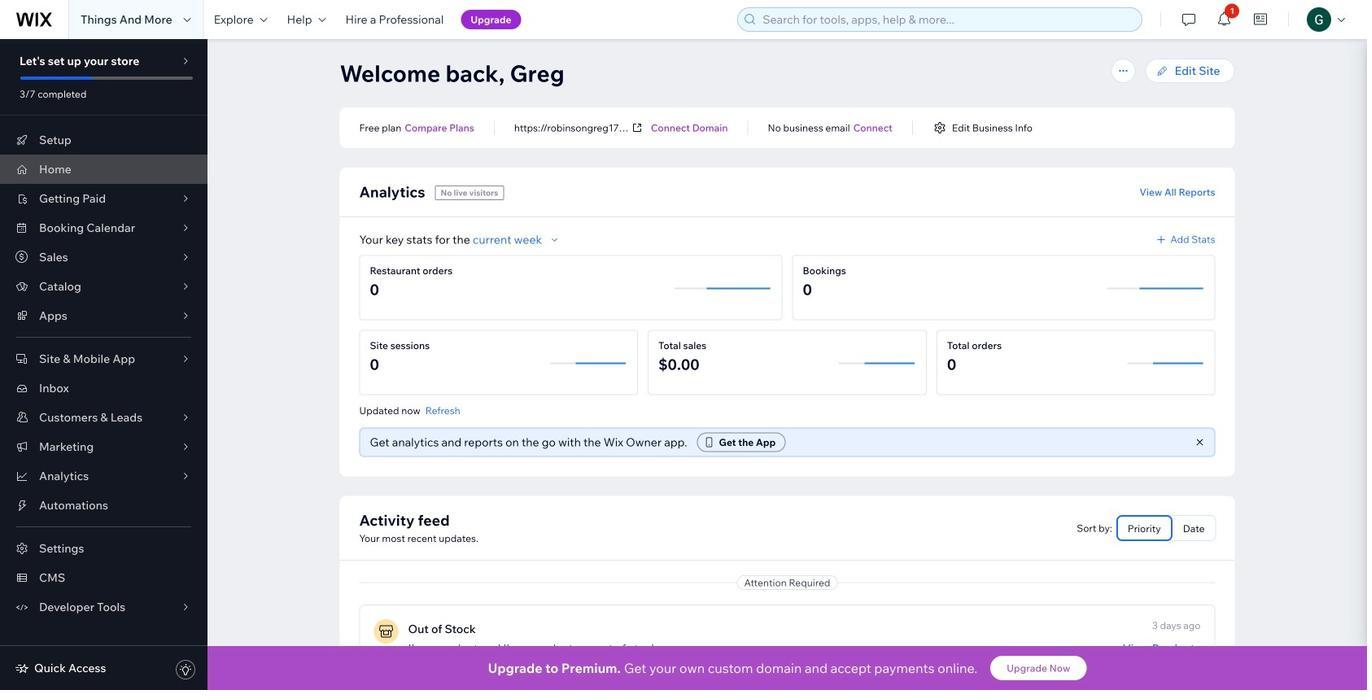 Task type: locate. For each thing, give the bounding box(es) containing it.
sidebar element
[[0, 39, 208, 690]]

Search for tools, apps, help & more... field
[[758, 8, 1137, 31]]



Task type: vqa. For each thing, say whether or not it's contained in the screenshot.
Sidebar element
yes



